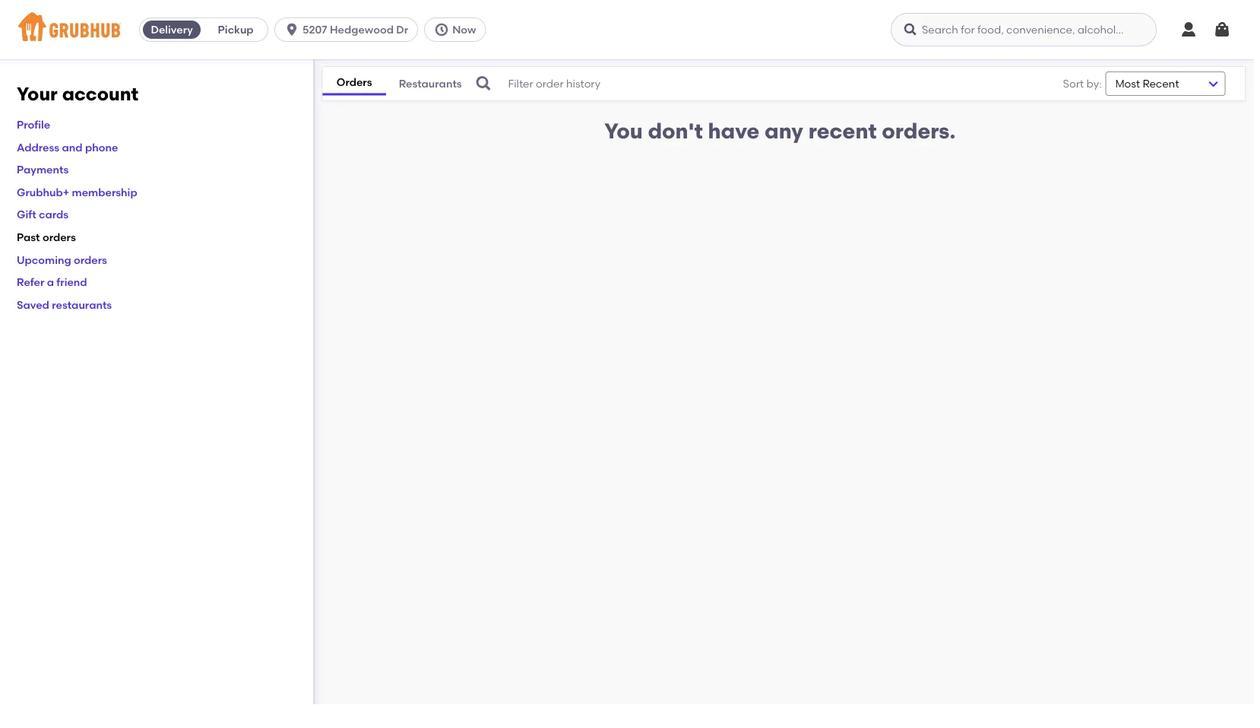 Task type: locate. For each thing, give the bounding box(es) containing it.
profile
[[17, 118, 50, 131]]

Filter order history search field
[[475, 67, 1018, 100]]

delivery button
[[140, 17, 204, 42]]

Search for food, convenience, alcohol... search field
[[891, 13, 1158, 46]]

orders up friend on the top of the page
[[74, 253, 107, 266]]

orders
[[43, 231, 76, 244], [74, 253, 107, 266]]

now
[[453, 23, 476, 36]]

svg image for 5207 hedgewood dr
[[285, 22, 300, 37]]

1 vertical spatial orders
[[74, 253, 107, 266]]

5207 hedgewood dr
[[303, 23, 409, 36]]

0 horizontal spatial svg image
[[285, 22, 300, 37]]

pickup
[[218, 23, 254, 36]]

svg image
[[285, 22, 300, 37], [434, 22, 450, 37]]

5207 hedgewood dr button
[[275, 17, 425, 42]]

orders for upcoming orders
[[74, 253, 107, 266]]

orders
[[337, 76, 372, 89]]

address and phone link
[[17, 141, 118, 153]]

5207
[[303, 23, 327, 36]]

past orders link
[[17, 231, 76, 244]]

2 svg image from the left
[[434, 22, 450, 37]]

svg image left 5207
[[285, 22, 300, 37]]

you
[[605, 118, 643, 144]]

gift cards
[[17, 208, 69, 221]]

svg image left the now
[[434, 22, 450, 37]]

account
[[62, 83, 139, 105]]

svg image
[[1180, 21, 1199, 39], [1214, 21, 1232, 39], [904, 22, 919, 37], [475, 75, 493, 93]]

any
[[765, 118, 804, 144]]

cards
[[39, 208, 69, 221]]

restaurants
[[52, 298, 112, 311]]

refer a friend link
[[17, 276, 87, 289]]

1 horizontal spatial svg image
[[434, 22, 450, 37]]

sort
[[1064, 77, 1085, 90]]

membership
[[72, 186, 137, 199]]

your account
[[17, 83, 139, 105]]

gift
[[17, 208, 36, 221]]

grubhub+ membership
[[17, 186, 137, 199]]

recent
[[809, 118, 877, 144]]

you don't have any recent orders.
[[605, 118, 956, 144]]

a
[[47, 276, 54, 289]]

1 svg image from the left
[[285, 22, 300, 37]]

orders up upcoming orders link on the left
[[43, 231, 76, 244]]

hedgewood
[[330, 23, 394, 36]]

svg image inside 'now' button
[[434, 22, 450, 37]]

refer a friend
[[17, 276, 87, 289]]

orders for past orders
[[43, 231, 76, 244]]

svg image inside 5207 hedgewood dr button
[[285, 22, 300, 37]]

past orders
[[17, 231, 76, 244]]

restaurants button
[[386, 73, 475, 94]]

dr
[[396, 23, 409, 36]]

0 vertical spatial orders
[[43, 231, 76, 244]]

phone
[[85, 141, 118, 153]]

have
[[709, 118, 760, 144]]



Task type: vqa. For each thing, say whether or not it's contained in the screenshot.
Via Mia Garden Salad image
no



Task type: describe. For each thing, give the bounding box(es) containing it.
grubhub+ membership link
[[17, 186, 137, 199]]

past
[[17, 231, 40, 244]]

address
[[17, 141, 59, 153]]

payments
[[17, 163, 69, 176]]

by:
[[1087, 77, 1102, 90]]

don't
[[648, 118, 703, 144]]

payments link
[[17, 163, 69, 176]]

grubhub+
[[17, 186, 69, 199]]

gift cards link
[[17, 208, 69, 221]]

saved restaurants link
[[17, 298, 112, 311]]

now button
[[425, 17, 492, 42]]

svg image for now
[[434, 22, 450, 37]]

orders.
[[882, 118, 956, 144]]

upcoming
[[17, 253, 71, 266]]

upcoming orders
[[17, 253, 107, 266]]

friend
[[57, 276, 87, 289]]

orders button
[[323, 72, 386, 95]]

and
[[62, 141, 83, 153]]

restaurants
[[399, 77, 462, 90]]

delivery
[[151, 23, 193, 36]]

upcoming orders link
[[17, 253, 107, 266]]

saved
[[17, 298, 49, 311]]

refer
[[17, 276, 44, 289]]

profile link
[[17, 118, 50, 131]]

your
[[17, 83, 58, 105]]

saved restaurants
[[17, 298, 112, 311]]

main navigation navigation
[[0, 0, 1255, 59]]

sort by:
[[1064, 77, 1102, 90]]

pickup button
[[204, 17, 268, 42]]

address and phone
[[17, 141, 118, 153]]



